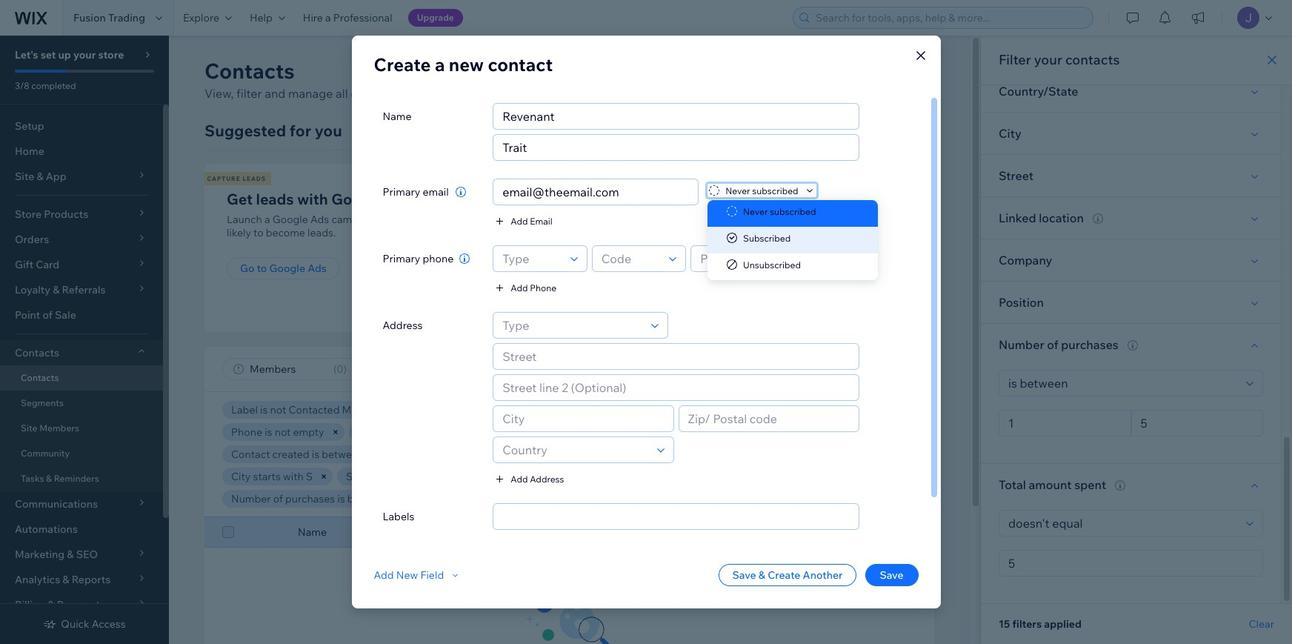 Task type: describe. For each thing, give the bounding box(es) containing it.
them
[[774, 213, 800, 226]]

2 type field from the top
[[498, 313, 647, 338]]

1 vertical spatial between
[[348, 492, 390, 506]]

0 vertical spatial name
[[383, 110, 412, 123]]

tasks
[[21, 473, 44, 484]]

explore
[[183, 11, 219, 24]]

total for total amount spent
[[999, 477, 1027, 492]]

label
[[231, 403, 258, 417]]

csv
[[643, 226, 665, 239]]

go to google ads
[[240, 262, 327, 275]]

is left never at the left
[[581, 403, 589, 417]]

Search for tools, apps, help & more... field
[[812, 7, 1089, 28]]

upgrade
[[417, 12, 454, 23]]

professional
[[333, 11, 393, 24]]

create contact
[[832, 64, 917, 79]]

phone is not empty
[[231, 425, 324, 439]]

and right me
[[360, 403, 378, 417]]

clear for left clear button
[[625, 493, 647, 504]]

contact inside grow your contact list add contacts by importing them via gmail or a csv file.
[[720, 190, 775, 208]]

2 vertical spatial subscribed
[[621, 403, 675, 417]]

view,
[[205, 86, 234, 101]]

of for number of purchases is between 1 and 5
[[273, 492, 283, 506]]

any
[[615, 470, 632, 483]]

total for total amount spent is not 5
[[459, 492, 483, 506]]

add for add email
[[511, 215, 528, 226]]

& for reminders
[[46, 473, 52, 484]]

Code field
[[597, 246, 665, 271]]

To number field
[[1137, 411, 1259, 436]]

90
[[635, 448, 648, 461]]

email inside button
[[530, 215, 553, 226]]

list box containing never subscribed
[[708, 200, 879, 280]]

leads. inside get leads with google ads launch a google ads campaign to target people likely to become leads.
[[308, 226, 336, 239]]

site's
[[392, 86, 419, 101]]

new
[[396, 569, 418, 582]]

save & create another
[[733, 569, 843, 582]]

First name field
[[498, 104, 855, 129]]

help button
[[241, 0, 294, 36]]

0 vertical spatial between
[[322, 448, 364, 461]]

never
[[591, 403, 618, 417]]

primary phone
[[383, 252, 454, 265]]

contacts inside grow your contact list add contacts by importing them via gmail or a csv file.
[[666, 213, 708, 226]]

street is not empty
[[346, 470, 438, 483]]

status down search... field
[[801, 403, 831, 417]]

not left "member"
[[443, 425, 459, 439]]

more
[[640, 175, 661, 182]]

a inside get leads with google ads launch a google ads campaign to target people likely to become leads.
[[265, 213, 270, 226]]

create contact button
[[801, 58, 935, 85]]

site members
[[21, 423, 79, 434]]

Unsaved view field
[[245, 359, 329, 380]]

Street line 2 (Optional) field
[[498, 375, 855, 400]]

0 vertical spatial ads
[[387, 190, 415, 208]]

city for city starts with s
[[231, 470, 251, 483]]

fusion
[[73, 11, 106, 24]]

likely
[[227, 226, 251, 239]]

subscribed option
[[708, 227, 879, 254]]

amount for total amount spent is not 5
[[485, 492, 523, 506]]

assignee is jacob simon
[[544, 425, 665, 439]]

add for add address
[[511, 473, 528, 484]]

become
[[266, 226, 305, 239]]

create a new contact
[[374, 53, 553, 76]]

member for member status
[[866, 526, 907, 539]]

campaign
[[332, 213, 380, 226]]

contacts inside dropdown button
[[15, 346, 59, 359]]

0 vertical spatial contact
[[488, 53, 553, 76]]

your inside contacts view, filter and manage all of your site's customers and leads. learn more
[[365, 86, 389, 101]]

is left the jacob
[[591, 425, 599, 439]]

0 horizontal spatial clear button
[[614, 490, 658, 508]]

by
[[710, 213, 722, 226]]

is right the "label"
[[260, 403, 268, 417]]

let's
[[15, 48, 38, 62]]

1 dec from the left
[[366, 448, 386, 461]]

(
[[333, 362, 337, 376]]

primary for primary phone
[[383, 252, 420, 265]]

quick access button
[[43, 617, 126, 631]]

hire a professional
[[303, 11, 393, 24]]

your up country/state
[[1035, 51, 1063, 68]]

completed
[[31, 80, 76, 91]]

contacted
[[289, 403, 340, 417]]

get
[[227, 190, 253, 208]]

create for create a new contact
[[374, 53, 431, 76]]

field
[[421, 569, 444, 582]]

add phone
[[511, 282, 557, 293]]

email for email subscriber status is never subscribed
[[467, 403, 493, 417]]

point
[[15, 308, 40, 322]]

importing
[[724, 213, 772, 226]]

segments
[[21, 397, 64, 408]]

0 vertical spatial google
[[332, 190, 384, 208]]

and down member status is not a member at the bottom left of page
[[430, 448, 449, 461]]

point of sale link
[[0, 302, 163, 328]]

your inside grow your contact list add contacts by importing them via gmail or a csv file.
[[685, 190, 717, 208]]

filters
[[1013, 617, 1042, 631]]

simon
[[634, 425, 665, 439]]

1 vertical spatial ads
[[311, 213, 329, 226]]

community link
[[0, 441, 163, 466]]

never subscribed for never subscribed option
[[744, 206, 817, 217]]

Email field
[[498, 179, 694, 205]]

filter your contacts
[[999, 51, 1120, 68]]

suggested
[[205, 121, 286, 140]]

empty for phone is not empty
[[293, 425, 324, 439]]

email for email
[[464, 526, 490, 539]]

total amount spent
[[999, 477, 1107, 492]]

trading
[[108, 11, 145, 24]]

not for street is not empty
[[389, 470, 405, 483]]

with for s
[[283, 470, 304, 483]]

2 vertical spatial address
[[737, 526, 777, 539]]

and right 1
[[399, 492, 418, 506]]

is left inactive
[[833, 403, 841, 417]]

never for never subscribed option
[[744, 206, 768, 217]]

Last name field
[[498, 135, 855, 160]]

subscribed
[[744, 232, 791, 243]]

email
[[423, 185, 449, 199]]

of for point of sale
[[43, 308, 53, 322]]

filter
[[236, 86, 262, 101]]

target
[[394, 213, 424, 226]]

empty for street is not empty
[[407, 470, 438, 483]]

not down doesn't
[[565, 492, 581, 506]]

ads inside button
[[308, 262, 327, 275]]

capture
[[207, 175, 241, 182]]

phone inside button
[[530, 282, 557, 293]]

contacts view, filter and manage all of your site's customers and leads. learn more
[[205, 58, 604, 101]]

create for create contact
[[832, 64, 869, 79]]

22,
[[388, 448, 402, 461]]

to inside button
[[257, 262, 267, 275]]

get
[[624, 175, 638, 182]]

learn
[[541, 86, 573, 101]]

Search... field
[[758, 359, 912, 380]]

equal
[[585, 470, 612, 483]]

drive
[[685, 470, 711, 483]]

filter for filter your contacts
[[999, 51, 1032, 68]]

save & create another button
[[719, 564, 856, 586]]

via
[[802, 213, 816, 226]]

email for email deliverability status is inactive
[[708, 403, 734, 417]]

add for add new field
[[374, 569, 394, 582]]

is down customers
[[433, 425, 441, 439]]

sidebar element
[[0, 36, 169, 644]]

location for linked location doesn't equal any of hickory drive
[[506, 470, 545, 483]]

Street field
[[498, 344, 855, 369]]

manage
[[288, 86, 333, 101]]

street for street
[[999, 168, 1034, 183]]

setup link
[[0, 113, 163, 139]]

for
[[290, 121, 311, 140]]

number of purchases
[[999, 337, 1119, 352]]

hickory
[[646, 470, 683, 483]]

add email button
[[493, 214, 553, 228]]

contacts inside contacts view, filter and manage all of your site's customers and leads. learn more
[[205, 58, 295, 84]]

Enter a value number field
[[1004, 551, 1259, 576]]

clear for the right clear button
[[1249, 617, 1275, 631]]

a right hire
[[325, 11, 331, 24]]

linked location
[[999, 211, 1084, 225]]

unsubscribed
[[744, 259, 801, 270]]

subscribed for never subscribed button on the top
[[753, 185, 799, 196]]

and right filter
[[265, 86, 286, 101]]

let's set up your store
[[15, 48, 124, 62]]

learn more button
[[541, 85, 604, 102]]

City field
[[498, 406, 669, 431]]

grow
[[643, 190, 682, 208]]

city for city
[[999, 126, 1022, 141]]

a left "member"
[[462, 425, 467, 439]]

upgrade button
[[408, 9, 463, 27]]



Task type: locate. For each thing, give the bounding box(es) containing it.
phone
[[423, 252, 454, 265]]

5 right 1
[[420, 492, 426, 506]]

0 horizontal spatial phone
[[231, 425, 262, 439]]

contacts up "segments"
[[21, 372, 59, 383]]

customers
[[422, 86, 480, 101]]

quick
[[61, 617, 89, 631]]

between left 1
[[348, 492, 390, 506]]

2 2023 from the left
[[489, 448, 513, 461]]

0 horizontal spatial member
[[358, 425, 399, 439]]

type field down add phone
[[498, 313, 647, 338]]

1 select an option field from the top
[[1004, 371, 1242, 396]]

people
[[426, 213, 460, 226]]

tasks & reminders link
[[0, 466, 163, 491]]

1 vertical spatial subscribed
[[770, 206, 817, 217]]

2 save from the left
[[880, 569, 904, 582]]

0 vertical spatial city
[[999, 126, 1022, 141]]

1 2023 from the left
[[404, 448, 428, 461]]

site
[[21, 423, 37, 434]]

location up company
[[1039, 211, 1084, 225]]

purchases
[[1062, 337, 1119, 352], [285, 492, 335, 506]]

1 horizontal spatial dec
[[451, 448, 470, 461]]

2 5 from the left
[[583, 492, 589, 506]]

0 horizontal spatial save
[[733, 569, 757, 582]]

a inside grow your contact list add contacts by importing them via gmail or a csv file.
[[861, 213, 867, 226]]

email left the deliverability
[[708, 403, 734, 417]]

1 vertical spatial &
[[759, 569, 766, 582]]

1 horizontal spatial contacts
[[1066, 51, 1120, 68]]

more
[[575, 86, 604, 101]]

with inside get leads with google ads launch a google ads campaign to target people likely to become leads.
[[297, 190, 328, 208]]

spent for total amount spent
[[1075, 477, 1107, 492]]

0 horizontal spatial filter
[[660, 362, 686, 376]]

subscribed up simon
[[621, 403, 675, 417]]

1 vertical spatial contact
[[231, 448, 270, 461]]

linked for linked location doesn't equal any of hickory drive
[[471, 470, 504, 483]]

linked for linked location
[[999, 211, 1037, 225]]

all
[[336, 86, 348, 101]]

and
[[265, 86, 286, 101], [483, 86, 504, 101], [360, 403, 378, 417], [430, 448, 449, 461], [399, 492, 418, 506]]

contacts up country/state
[[1066, 51, 1120, 68]]

another
[[803, 569, 843, 582]]

city
[[999, 126, 1022, 141], [231, 470, 251, 483]]

empty
[[293, 425, 324, 439], [407, 470, 438, 483]]

add left new
[[374, 569, 394, 582]]

1 vertical spatial city
[[231, 470, 251, 483]]

number for number of purchases is between 1 and 5
[[231, 492, 271, 506]]

list
[[202, 164, 1033, 332]]

1 horizontal spatial address
[[530, 473, 564, 484]]

0 horizontal spatial location
[[506, 470, 545, 483]]

with
[[297, 190, 328, 208], [283, 470, 304, 483]]

is up starts
[[265, 425, 272, 439]]

1
[[392, 492, 397, 506]]

to left target at the left of page
[[382, 213, 392, 226]]

0 horizontal spatial name
[[298, 526, 327, 539]]

1 save from the left
[[733, 569, 757, 582]]

member status
[[866, 526, 939, 539]]

is left 1
[[338, 492, 345, 506]]

linked down 10, at the left
[[471, 470, 504, 483]]

0 horizontal spatial dec
[[366, 448, 386, 461]]

to right go
[[257, 262, 267, 275]]

automations
[[15, 523, 78, 536]]

filter for filter
[[660, 362, 686, 376]]

linked location doesn't equal any of hickory drive
[[471, 470, 711, 483]]

1 vertical spatial google
[[273, 213, 308, 226]]

0 horizontal spatial purchases
[[285, 492, 335, 506]]

0 vertical spatial empty
[[293, 425, 324, 439]]

automations link
[[0, 517, 163, 542]]

amount down add address button
[[485, 492, 523, 506]]

0 vertical spatial location
[[1039, 211, 1084, 225]]

1 horizontal spatial member
[[866, 526, 907, 539]]

inactive
[[843, 403, 881, 417]]

add up total amount spent is not 5
[[511, 473, 528, 484]]

amount down from number field
[[1029, 477, 1072, 492]]

add for add phone
[[511, 282, 528, 293]]

phone down add email in the top of the page
[[530, 282, 557, 293]]

google inside button
[[269, 262, 305, 275]]

0 vertical spatial member
[[358, 425, 399, 439]]

2023 right 10, at the left
[[489, 448, 513, 461]]

2 dec from the left
[[451, 448, 470, 461]]

save for save & create another
[[733, 569, 757, 582]]

clear button
[[614, 490, 658, 508], [1249, 617, 1275, 631]]

add inside add email button
[[511, 215, 528, 226]]

select an option field up enter a value number field
[[1004, 511, 1242, 536]]

&
[[46, 473, 52, 484], [759, 569, 766, 582]]

0 vertical spatial clear
[[625, 493, 647, 504]]

applied
[[1045, 617, 1082, 631]]

never inside never subscribed option
[[744, 206, 768, 217]]

0 vertical spatial with
[[297, 190, 328, 208]]

to right likely at the top left of the page
[[254, 226, 264, 239]]

phone for phone
[[600, 526, 632, 539]]

filter up country/state
[[999, 51, 1032, 68]]

1 horizontal spatial 5
[[583, 492, 589, 506]]

list containing get leads with google ads
[[202, 164, 1033, 332]]

0 vertical spatial subscribed
[[753, 185, 799, 196]]

add
[[643, 213, 664, 226], [511, 215, 528, 226], [511, 282, 528, 293], [511, 473, 528, 484], [374, 569, 394, 582]]

ads left "campaign"
[[311, 213, 329, 226]]

1 horizontal spatial create
[[768, 569, 801, 582]]

deliverability
[[737, 403, 799, 417]]

birthdate
[[538, 448, 584, 461]]

add down add email button
[[511, 282, 528, 293]]

never subscribed option
[[708, 200, 879, 227]]

2 vertical spatial phone
[[600, 526, 632, 539]]

2 vertical spatial google
[[269, 262, 305, 275]]

10,
[[472, 448, 487, 461]]

sale
[[55, 308, 76, 322]]

0 vertical spatial never
[[726, 185, 751, 196]]

or
[[849, 213, 859, 226]]

Country field
[[498, 437, 653, 463]]

1 horizontal spatial empty
[[407, 470, 438, 483]]

& inside 'sidebar' element
[[46, 473, 52, 484]]

1 vertical spatial leads.
[[308, 226, 336, 239]]

is up the s
[[312, 448, 320, 461]]

0 horizontal spatial city
[[231, 470, 251, 483]]

city starts with s
[[231, 470, 313, 483]]

1 horizontal spatial location
[[1039, 211, 1084, 225]]

0 horizontal spatial contacts
[[666, 213, 708, 226]]

0 horizontal spatial empty
[[293, 425, 324, 439]]

select an option field up from number field
[[1004, 371, 1242, 396]]

1 horizontal spatial number
[[999, 337, 1045, 352]]

add new field
[[374, 569, 444, 582]]

0
[[337, 362, 344, 376]]

1 horizontal spatial name
[[383, 110, 412, 123]]

to
[[382, 213, 392, 226], [254, 226, 264, 239], [257, 262, 267, 275]]

site members link
[[0, 416, 163, 441]]

segments link
[[0, 391, 163, 416]]

dec left 10, at the left
[[451, 448, 470, 461]]

1 type field from the top
[[498, 246, 566, 271]]

never inside never subscribed button
[[726, 185, 751, 196]]

leads. right become
[[308, 226, 336, 239]]

primary up target at the left of page
[[383, 185, 420, 199]]

is down doesn't
[[555, 492, 563, 506]]

1 vertical spatial type field
[[498, 313, 647, 338]]

add inside add address button
[[511, 473, 528, 484]]

1 vertical spatial empty
[[407, 470, 438, 483]]

last
[[615, 448, 632, 461]]

address inside button
[[530, 473, 564, 484]]

contact inside button
[[872, 64, 917, 79]]

address down the birthdate
[[530, 473, 564, 484]]

subscribed inside option
[[770, 206, 817, 217]]

gmail
[[818, 213, 846, 226]]

0 horizontal spatial contact
[[231, 448, 270, 461]]

up
[[58, 48, 71, 62]]

member
[[470, 425, 511, 439]]

never subscribed inside button
[[726, 185, 799, 196]]

filter button
[[634, 358, 699, 380]]

0 vertical spatial &
[[46, 473, 52, 484]]

phone down the any
[[600, 526, 632, 539]]

1 horizontal spatial linked
[[999, 211, 1037, 225]]

add up "add phone" button
[[511, 215, 528, 226]]

never subscribed for never subscribed button on the top
[[726, 185, 799, 196]]

empty down member status is not a member at the bottom left of page
[[407, 470, 438, 483]]

not for label is not contacted me and customers
[[270, 403, 286, 417]]

spent
[[1075, 477, 1107, 492], [525, 492, 553, 506]]

city left starts
[[231, 470, 251, 483]]

0 horizontal spatial spent
[[525, 492, 553, 506]]

subscribed up never subscribed option
[[753, 185, 799, 196]]

1 horizontal spatial leads.
[[506, 86, 539, 101]]

0 vertical spatial number
[[999, 337, 1045, 352]]

a left new
[[435, 53, 445, 76]]

Phone field
[[696, 246, 855, 271]]

1 vertical spatial contact
[[720, 190, 775, 208]]

1 horizontal spatial 2023
[[489, 448, 513, 461]]

2 horizontal spatial create
[[832, 64, 869, 79]]

never down never subscribed button on the top
[[744, 206, 768, 217]]

0 horizontal spatial contact
[[488, 53, 553, 76]]

0 horizontal spatial amount
[[485, 492, 523, 506]]

filter up simon
[[660, 362, 686, 376]]

address up save & create another
[[737, 526, 777, 539]]

never
[[726, 185, 751, 196], [744, 206, 768, 217]]

purchases for number of purchases
[[1062, 337, 1119, 352]]

quick access
[[61, 617, 126, 631]]

1 vertical spatial member
[[866, 526, 907, 539]]

contact up importing at the right top
[[720, 190, 775, 208]]

address
[[383, 319, 423, 332], [530, 473, 564, 484], [737, 526, 777, 539]]

s
[[306, 470, 313, 483]]

1 horizontal spatial contact
[[872, 64, 917, 79]]

5 down 'linked location doesn't equal any of hickory drive'
[[583, 492, 589, 506]]

subscribed for never subscribed option
[[770, 206, 817, 217]]

save
[[733, 569, 757, 582], [880, 569, 904, 582]]

spent down add address
[[525, 492, 553, 506]]

of inside contacts view, filter and manage all of your site's customers and leads. learn more
[[351, 86, 362, 101]]

email deliverability status is inactive
[[708, 403, 881, 417]]

email down email field
[[530, 215, 553, 226]]

birthdate in the last 90 days
[[538, 448, 673, 461]]

1 horizontal spatial clear button
[[1249, 617, 1275, 631]]

2 horizontal spatial address
[[737, 526, 777, 539]]

add address
[[511, 473, 564, 484]]

never subscribed inside option
[[744, 206, 817, 217]]

From number field
[[1004, 411, 1126, 436]]

number for number of purchases
[[999, 337, 1045, 352]]

member up save button
[[866, 526, 907, 539]]

subscribed up 'subscribed' option
[[770, 206, 817, 217]]

0 horizontal spatial linked
[[471, 470, 504, 483]]

leads. inside contacts view, filter and manage all of your site's customers and leads. learn more
[[506, 86, 539, 101]]

1 vertical spatial primary
[[383, 252, 420, 265]]

purchases for number of purchases is between 1 and 5
[[285, 492, 335, 506]]

clear inside button
[[625, 493, 647, 504]]

& inside button
[[759, 569, 766, 582]]

contacts left by
[[666, 213, 708, 226]]

total amount spent is not 5
[[459, 492, 589, 506]]

hire a professional link
[[294, 0, 401, 36]]

location up total amount spent is not 5
[[506, 470, 545, 483]]

name down number of purchases is between 1 and 5
[[298, 526, 327, 539]]

a right or
[[861, 213, 867, 226]]

0 vertical spatial linked
[[999, 211, 1037, 225]]

1 horizontal spatial phone
[[530, 282, 557, 293]]

1 vertical spatial filter
[[660, 362, 686, 376]]

spent down from number field
[[1075, 477, 1107, 492]]

select an option field for total amount spent
[[1004, 511, 1242, 536]]

0 horizontal spatial number
[[231, 492, 271, 506]]

primary left phone
[[383, 252, 420, 265]]

your inside 'sidebar' element
[[73, 48, 96, 62]]

of inside 'sidebar' element
[[43, 308, 53, 322]]

file.
[[667, 226, 684, 239]]

google down become
[[269, 262, 305, 275]]

location for linked location
[[1039, 211, 1084, 225]]

with right leads
[[297, 190, 328, 208]]

0 vertical spatial contacts
[[1066, 51, 1120, 68]]

0 vertical spatial select an option field
[[1004, 371, 1242, 396]]

status up assignee
[[549, 403, 579, 417]]

position
[[999, 295, 1044, 310]]

1 vertical spatial name
[[298, 526, 327, 539]]

select an option field for number of purchases
[[1004, 371, 1242, 396]]

0 vertical spatial clear button
[[614, 490, 658, 508]]

label is not contacted me and customers
[[231, 403, 433, 417]]

)
[[344, 362, 347, 376]]

member up "contact created is between dec 22, 2023 and dec 10, 2023"
[[358, 425, 399, 439]]

google down leads
[[273, 213, 308, 226]]

number
[[999, 337, 1045, 352], [231, 492, 271, 506]]

and down new
[[483, 86, 504, 101]]

2023 right '22,'
[[404, 448, 428, 461]]

email down total amount spent is not 5
[[464, 526, 490, 539]]

linked up company
[[999, 211, 1037, 225]]

a down leads
[[265, 213, 270, 226]]

ads down get leads with google ads launch a google ads campaign to target people likely to become leads.
[[308, 262, 327, 275]]

1 horizontal spatial filter
[[999, 51, 1032, 68]]

1 horizontal spatial clear
[[1249, 617, 1275, 631]]

status down customers
[[401, 425, 431, 439]]

city down country/state
[[999, 126, 1022, 141]]

never up importing at the right top
[[726, 185, 751, 196]]

add down 'grow'
[[643, 213, 664, 226]]

add phone button
[[493, 281, 557, 294]]

phone down the "label"
[[231, 425, 262, 439]]

filter inside filter button
[[660, 362, 686, 376]]

Type field
[[498, 246, 566, 271], [498, 313, 647, 338]]

None checkbox
[[222, 523, 234, 541]]

list box
[[708, 200, 879, 280]]

1 horizontal spatial city
[[999, 126, 1022, 141]]

subscribed inside button
[[753, 185, 799, 196]]

tasks & reminders
[[21, 473, 99, 484]]

& left another
[[759, 569, 766, 582]]

contacts up filter
[[205, 58, 295, 84]]

None field
[[507, 504, 855, 529]]

number down starts
[[231, 492, 271, 506]]

phone for phone is not empty
[[231, 425, 262, 439]]

0 vertical spatial contact
[[872, 64, 917, 79]]

contacts link
[[0, 365, 163, 391]]

spent for total amount spent is not 5
[[525, 492, 553, 506]]

Zip/ Postal code field
[[684, 406, 855, 431]]

set
[[41, 48, 56, 62]]

not down '22,'
[[389, 470, 405, 483]]

1 vertical spatial contacts
[[666, 213, 708, 226]]

country/state
[[999, 84, 1079, 99]]

1 vertical spatial street
[[346, 470, 376, 483]]

number of purchases is between 1 and 5
[[231, 492, 426, 506]]

street down "contact created is between dec 22, 2023 and dec 10, 2023"
[[346, 470, 376, 483]]

0 vertical spatial type field
[[498, 246, 566, 271]]

of for number of purchases
[[1048, 337, 1059, 352]]

home
[[15, 145, 44, 158]]

1 5 from the left
[[420, 492, 426, 506]]

labels
[[383, 510, 415, 523]]

1 vertical spatial never subscribed
[[744, 206, 817, 217]]

0 horizontal spatial clear
[[625, 493, 647, 504]]

street for street is not empty
[[346, 470, 376, 483]]

home link
[[0, 139, 163, 164]]

2 primary from the top
[[383, 252, 420, 265]]

street up linked location
[[999, 168, 1034, 183]]

add inside grow your contact list add contacts by importing them via gmail or a csv file.
[[643, 213, 664, 226]]

reminders
[[54, 473, 99, 484]]

your up by
[[685, 190, 717, 208]]

add new field button
[[374, 569, 462, 582]]

0 vertical spatial leads.
[[506, 86, 539, 101]]

0 vertical spatial never subscribed
[[726, 185, 799, 196]]

1 vertical spatial purchases
[[285, 492, 335, 506]]

status up save button
[[909, 526, 939, 539]]

not for phone is not empty
[[275, 425, 291, 439]]

add inside "add phone" button
[[511, 282, 528, 293]]

1 primary from the top
[[383, 185, 420, 199]]

access
[[92, 617, 126, 631]]

0 vertical spatial filter
[[999, 51, 1032, 68]]

list
[[778, 190, 800, 208]]

1 horizontal spatial total
[[999, 477, 1027, 492]]

type field up add phone
[[498, 246, 566, 271]]

ads up target at the left of page
[[387, 190, 415, 208]]

2 vertical spatial ads
[[308, 262, 327, 275]]

number down position
[[999, 337, 1045, 352]]

0 horizontal spatial 2023
[[404, 448, 428, 461]]

1 vertical spatial address
[[530, 473, 564, 484]]

not up phone is not empty
[[270, 403, 286, 417]]

0 horizontal spatial street
[[346, 470, 376, 483]]

2 horizontal spatial phone
[[600, 526, 632, 539]]

primary
[[383, 185, 420, 199], [383, 252, 420, 265]]

amount for total amount spent
[[1029, 477, 1072, 492]]

between down me
[[322, 448, 364, 461]]

save for save
[[880, 569, 904, 582]]

never subscribed down never subscribed button on the top
[[744, 206, 817, 217]]

0 horizontal spatial create
[[374, 53, 431, 76]]

is down "contact created is between dec 22, 2023 and dec 10, 2023"
[[379, 470, 386, 483]]

primary for primary email
[[383, 185, 420, 199]]

add address button
[[493, 472, 564, 486]]

1 vertical spatial with
[[283, 470, 304, 483]]

1 vertical spatial clear
[[1249, 617, 1275, 631]]

your right up
[[73, 48, 96, 62]]

with left the s
[[283, 470, 304, 483]]

0 horizontal spatial &
[[46, 473, 52, 484]]

1 vertical spatial clear button
[[1249, 617, 1275, 631]]

never for never subscribed button on the top
[[726, 185, 751, 196]]

1 horizontal spatial purchases
[[1062, 337, 1119, 352]]

contacts inside button
[[692, 262, 737, 275]]

0 vertical spatial primary
[[383, 185, 420, 199]]

2 select an option field from the top
[[1004, 511, 1242, 536]]

Select an option field
[[1004, 371, 1242, 396], [1004, 511, 1242, 536]]

with for google
[[297, 190, 328, 208]]

member for member status is not a member
[[358, 425, 399, 439]]

contacts down point of sale
[[15, 346, 59, 359]]

& for create
[[759, 569, 766, 582]]

1 horizontal spatial street
[[999, 168, 1034, 183]]

0 vertical spatial phone
[[530, 282, 557, 293]]

1 vertical spatial location
[[506, 470, 545, 483]]

1 horizontal spatial save
[[880, 569, 904, 582]]

0 vertical spatial address
[[383, 319, 423, 332]]

email
[[530, 215, 553, 226], [467, 403, 493, 417], [708, 403, 734, 417], [464, 526, 490, 539]]

customers
[[380, 403, 433, 417]]



Task type: vqa. For each thing, say whether or not it's contained in the screenshot.
Description
no



